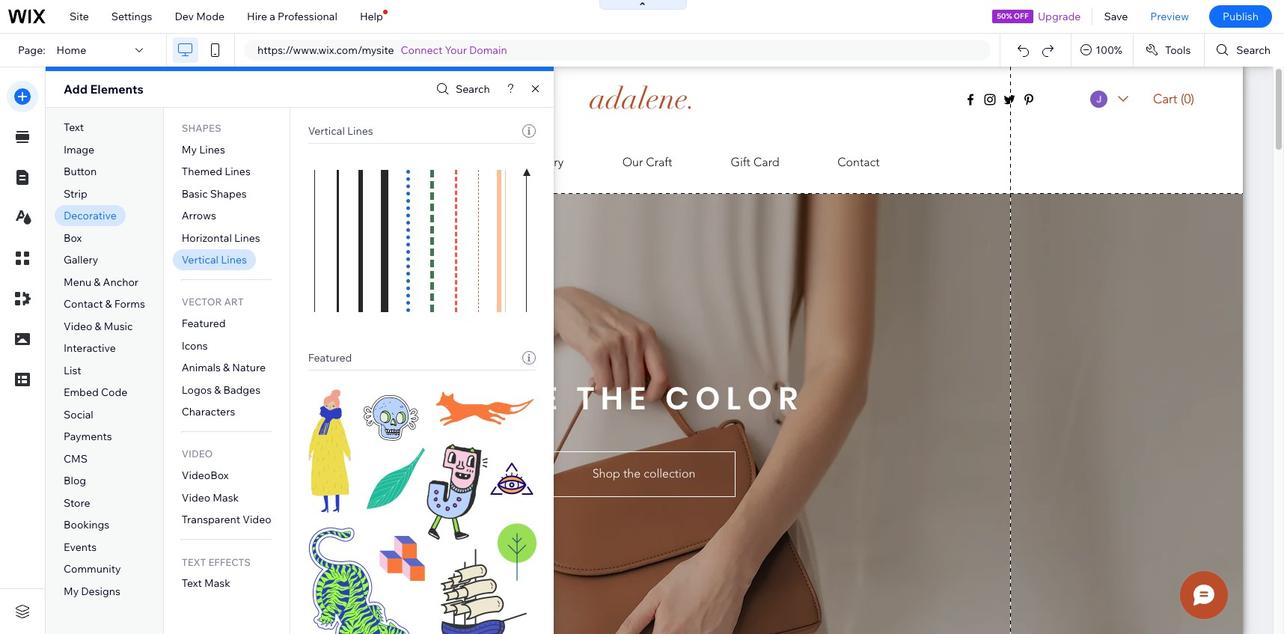 Task type: vqa. For each thing, say whether or not it's contained in the screenshot.
1
no



Task type: describe. For each thing, give the bounding box(es) containing it.
mask for text mask
[[204, 577, 230, 590]]

off
[[1014, 11, 1029, 21]]

events
[[64, 541, 97, 554]]

0 horizontal spatial featured
[[182, 317, 226, 330]]

https://www.wix.com/mysite
[[258, 43, 394, 57]]

0 vertical spatial vertical lines
[[308, 124, 373, 138]]

art
[[224, 296, 244, 308]]

site
[[70, 10, 89, 23]]

transparent video
[[182, 513, 272, 527]]

dev mode
[[175, 10, 225, 23]]

button
[[64, 165, 97, 178]]

logos & badges
[[182, 383, 261, 397]]

my for my designs
[[64, 585, 79, 598]]

logos
[[182, 383, 212, 397]]

video for video
[[182, 448, 213, 460]]

100% button
[[1072, 34, 1134, 67]]

100%
[[1096, 43, 1123, 57]]

anchor
[[103, 275, 139, 289]]

bookings
[[64, 518, 110, 532]]

save button
[[1094, 0, 1140, 33]]

characters
[[182, 405, 235, 419]]

blog
[[64, 474, 86, 488]]

cms
[[64, 452, 88, 466]]

list
[[64, 364, 81, 377]]

connect
[[401, 43, 443, 57]]

themed
[[182, 165, 222, 178]]

video right 'transparent' on the bottom left of page
[[243, 513, 272, 527]]

menu
[[64, 275, 92, 289]]

nature
[[232, 361, 266, 375]]

a
[[270, 10, 275, 23]]

video mask
[[182, 491, 239, 505]]

payments
[[64, 430, 112, 444]]

transparent
[[182, 513, 240, 527]]

contact
[[64, 297, 103, 311]]

text mask
[[182, 577, 230, 590]]

mask for video mask
[[213, 491, 239, 505]]

animals & nature
[[182, 361, 266, 375]]

add elements
[[64, 82, 144, 97]]

videobox
[[182, 469, 229, 483]]

animals
[[182, 361, 221, 375]]

embed code
[[64, 386, 127, 399]]

vector
[[182, 296, 222, 308]]

mode
[[196, 10, 225, 23]]

gallery
[[64, 253, 98, 267]]

text effects
[[182, 556, 251, 568]]

arrows
[[182, 209, 216, 223]]

elements
[[90, 82, 144, 97]]

& for music
[[95, 320, 102, 333]]

tools
[[1166, 43, 1192, 57]]

your
[[445, 43, 467, 57]]

domain
[[470, 43, 507, 57]]

text for text mask
[[182, 577, 202, 590]]

save
[[1105, 10, 1129, 23]]

hire
[[247, 10, 267, 23]]

0 horizontal spatial vertical lines
[[182, 253, 247, 267]]

basic shapes
[[182, 187, 247, 200]]



Task type: locate. For each thing, give the bounding box(es) containing it.
1 vertical spatial featured
[[308, 351, 352, 365]]

themed lines
[[182, 165, 251, 178]]

1 vertical spatial shapes
[[210, 187, 247, 200]]

my designs
[[64, 585, 121, 598]]

upgrade
[[1039, 10, 1082, 23]]

search
[[1237, 43, 1271, 57], [456, 82, 490, 96]]

0 vertical spatial my
[[182, 143, 197, 156]]

0 vertical spatial shapes
[[182, 122, 221, 134]]

0 vertical spatial vertical
[[308, 124, 345, 138]]

1 horizontal spatial search button
[[1206, 34, 1285, 67]]

contact & forms
[[64, 297, 145, 311]]

0 horizontal spatial search
[[456, 82, 490, 96]]

search down the 'domain'
[[456, 82, 490, 96]]

search button
[[1206, 34, 1285, 67], [433, 78, 490, 100]]

code
[[101, 386, 127, 399]]

& for anchor
[[94, 275, 101, 289]]

effects
[[208, 556, 251, 568]]

preview button
[[1140, 0, 1201, 33]]

mask up transparent video on the left bottom of page
[[213, 491, 239, 505]]

1 horizontal spatial search
[[1237, 43, 1271, 57]]

music
[[104, 320, 133, 333]]

my for my lines
[[182, 143, 197, 156]]

1 vertical spatial search button
[[433, 78, 490, 100]]

box
[[64, 231, 82, 245]]

decorative
[[64, 209, 117, 223]]

text up text mask
[[182, 556, 206, 568]]

mask
[[213, 491, 239, 505], [204, 577, 230, 590]]

shapes
[[182, 122, 221, 134], [210, 187, 247, 200]]

forms
[[114, 297, 145, 311]]

text down text effects
[[182, 577, 202, 590]]

0 vertical spatial featured
[[182, 317, 226, 330]]

1 horizontal spatial my
[[182, 143, 197, 156]]

home
[[57, 43, 86, 57]]

& left nature
[[223, 361, 230, 375]]

0 horizontal spatial my
[[64, 585, 79, 598]]

vertical
[[308, 124, 345, 138], [182, 253, 219, 267]]

icons
[[182, 339, 208, 353]]

text for text effects
[[182, 556, 206, 568]]

& left music
[[95, 320, 102, 333]]

50% off
[[997, 11, 1029, 21]]

video & music
[[64, 320, 133, 333]]

publish
[[1223, 10, 1259, 23]]

shapes down themed lines
[[210, 187, 247, 200]]

vector art
[[182, 296, 244, 308]]

&
[[94, 275, 101, 289], [105, 297, 112, 311], [95, 320, 102, 333], [223, 361, 230, 375], [214, 383, 221, 397]]

featured
[[182, 317, 226, 330], [308, 351, 352, 365]]

publish button
[[1210, 5, 1273, 28]]

0 vertical spatial search button
[[1206, 34, 1285, 67]]

store
[[64, 496, 90, 510]]

0 horizontal spatial vertical
[[182, 253, 219, 267]]

video down contact
[[64, 320, 92, 333]]

search down publish at the right top of page
[[1237, 43, 1271, 57]]

search button down publish button
[[1206, 34, 1285, 67]]

& right logos
[[214, 383, 221, 397]]

video up videobox
[[182, 448, 213, 460]]

video
[[64, 320, 92, 333], [182, 448, 213, 460], [182, 491, 211, 505], [243, 513, 272, 527]]

video for video mask
[[182, 491, 211, 505]]

1 vertical spatial vertical lines
[[182, 253, 247, 267]]

horizontal lines
[[182, 231, 260, 245]]

badges
[[223, 383, 261, 397]]

& for nature
[[223, 361, 230, 375]]

1 vertical spatial my
[[64, 585, 79, 598]]

0 vertical spatial mask
[[213, 491, 239, 505]]

1 horizontal spatial vertical lines
[[308, 124, 373, 138]]

0 vertical spatial search
[[1237, 43, 1271, 57]]

1 vertical spatial vertical
[[182, 253, 219, 267]]

1 vertical spatial search
[[456, 82, 490, 96]]

2 vertical spatial text
[[182, 577, 202, 590]]

& left "forms"
[[105, 297, 112, 311]]

menu & anchor
[[64, 275, 139, 289]]

help
[[360, 10, 383, 23]]

1 horizontal spatial featured
[[308, 351, 352, 365]]

mask down text effects
[[204, 577, 230, 590]]

basic
[[182, 187, 208, 200]]

my
[[182, 143, 197, 156], [64, 585, 79, 598]]

social
[[64, 408, 93, 421]]

embed
[[64, 386, 99, 399]]

text
[[64, 121, 84, 134], [182, 556, 206, 568], [182, 577, 202, 590]]

interactive
[[64, 342, 116, 355]]

vertical lines
[[308, 124, 373, 138], [182, 253, 247, 267]]

search button down your
[[433, 78, 490, 100]]

my left designs
[[64, 585, 79, 598]]

my lines
[[182, 143, 225, 156]]

dev
[[175, 10, 194, 23]]

& right menu
[[94, 275, 101, 289]]

my up 'themed'
[[182, 143, 197, 156]]

preview
[[1151, 10, 1190, 23]]

video down videobox
[[182, 491, 211, 505]]

& for badges
[[214, 383, 221, 397]]

settings
[[111, 10, 152, 23]]

& for forms
[[105, 297, 112, 311]]

text up image
[[64, 121, 84, 134]]

text for text
[[64, 121, 84, 134]]

designs
[[81, 585, 121, 598]]

professional
[[278, 10, 338, 23]]

1 vertical spatial mask
[[204, 577, 230, 590]]

image
[[64, 143, 94, 156]]

shapes up my lines
[[182, 122, 221, 134]]

strip
[[64, 187, 87, 200]]

add
[[64, 82, 88, 97]]

tools button
[[1134, 34, 1205, 67]]

lines
[[347, 124, 373, 138], [199, 143, 225, 156], [225, 165, 251, 178], [234, 231, 260, 245], [221, 253, 247, 267]]

0 vertical spatial text
[[64, 121, 84, 134]]

0 horizontal spatial search button
[[433, 78, 490, 100]]

1 horizontal spatial vertical
[[308, 124, 345, 138]]

1 vertical spatial text
[[182, 556, 206, 568]]

video for video & music
[[64, 320, 92, 333]]

50%
[[997, 11, 1013, 21]]

community
[[64, 563, 121, 576]]

horizontal
[[182, 231, 232, 245]]

https://www.wix.com/mysite connect your domain
[[258, 43, 507, 57]]

hire a professional
[[247, 10, 338, 23]]



